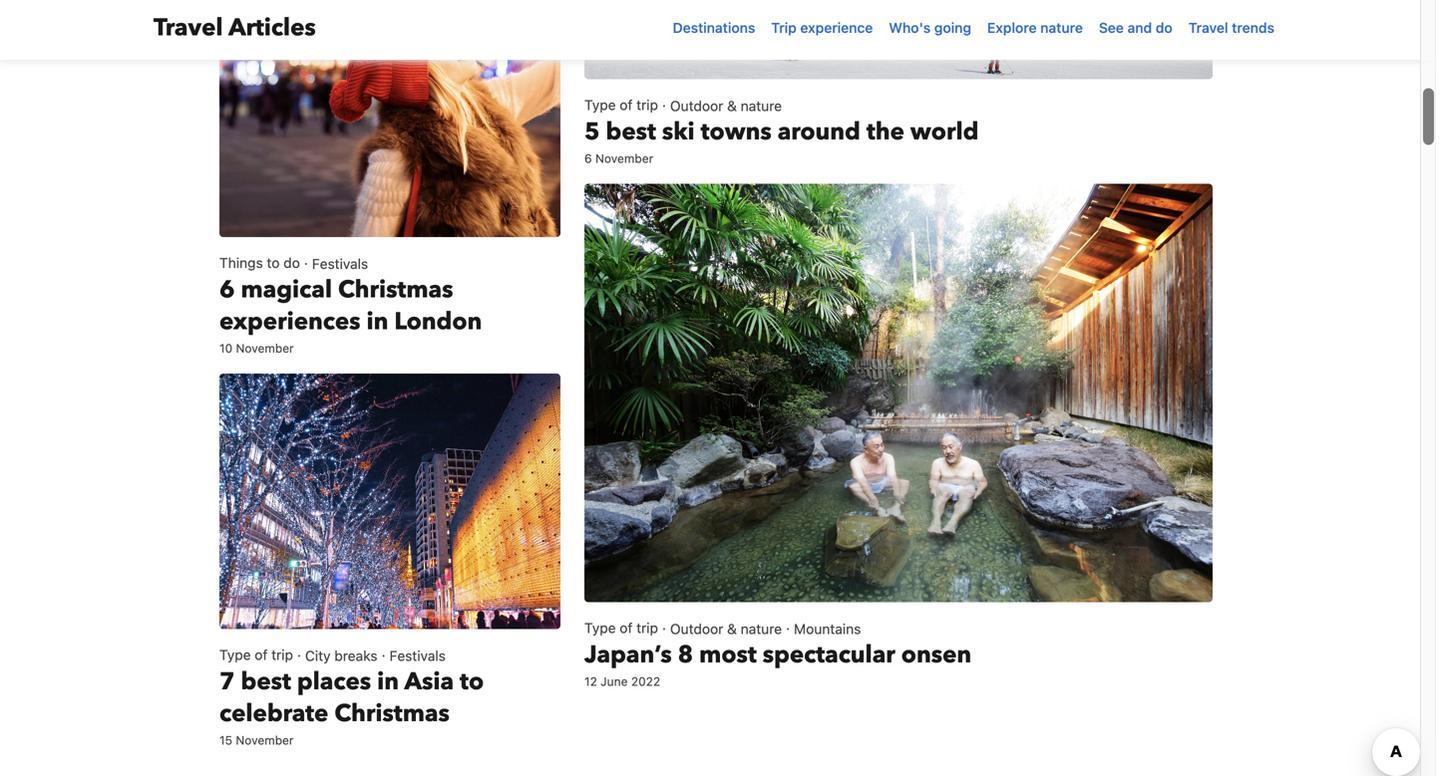 Task type: vqa. For each thing, say whether or not it's contained in the screenshot.
Trip experience
yes



Task type: locate. For each thing, give the bounding box(es) containing it.
0 vertical spatial best
[[606, 116, 656, 148]]

to
[[267, 255, 280, 271], [460, 666, 484, 699]]

travel for travel articles
[[154, 11, 223, 44]]

november down 5
[[595, 151, 653, 165]]

type for 5
[[584, 97, 616, 113]]

1 vertical spatial november
[[236, 342, 294, 356]]

0 vertical spatial do
[[1156, 19, 1173, 36]]

best inside "5 best ski towns around the world 6 november"
[[606, 116, 656, 148]]

1 horizontal spatial to
[[460, 666, 484, 699]]

0 vertical spatial of
[[620, 97, 633, 113]]

outdoor & nature
[[670, 98, 782, 114], [670, 621, 782, 638]]

6 down 5
[[584, 151, 592, 165]]

1 vertical spatial do
[[283, 255, 300, 271]]

1 vertical spatial type of trip
[[584, 620, 658, 637]]

0 vertical spatial in
[[367, 306, 388, 339]]

in left asia
[[377, 666, 399, 699]]

travel left trends
[[1189, 19, 1228, 36]]

outdoor & nature up most
[[670, 621, 782, 638]]

& up most
[[727, 621, 737, 638]]

0 horizontal spatial to
[[267, 255, 280, 271]]

0 vertical spatial &
[[727, 98, 737, 114]]

see
[[1099, 19, 1124, 36]]

6 magical christmas experiences in london 10 november
[[219, 274, 482, 356]]

do for things to do
[[283, 255, 300, 271]]

1 vertical spatial &
[[727, 621, 737, 638]]

2 outdoor from the top
[[670, 621, 723, 638]]

0 horizontal spatial travel
[[154, 11, 223, 44]]

1 vertical spatial festivals
[[390, 648, 446, 665]]

do up magical on the top
[[283, 255, 300, 271]]

to up magical on the top
[[267, 255, 280, 271]]

london
[[394, 306, 482, 339]]

& for spectacular
[[727, 621, 737, 638]]

&
[[727, 98, 737, 114], [727, 621, 737, 638]]

ski
[[662, 116, 695, 148]]

0 horizontal spatial do
[[283, 255, 300, 271]]

to right asia
[[460, 666, 484, 699]]

2 vertical spatial nature
[[741, 621, 782, 638]]

see and do link
[[1091, 10, 1181, 46]]

outdoor up 8 at left bottom
[[670, 621, 723, 638]]

trip
[[771, 19, 797, 36]]

0 vertical spatial type
[[584, 97, 616, 113]]

november down experiences
[[236, 342, 294, 356]]

1 horizontal spatial 6
[[584, 151, 592, 165]]

japan's 8 most spectacular onsen 12 june 2022
[[584, 639, 972, 689]]

going
[[934, 19, 971, 36]]

christmas inside 6 magical christmas experiences in london 10 november
[[338, 274, 453, 307]]

trip for most
[[636, 620, 658, 637]]

1 horizontal spatial travel
[[1189, 19, 1228, 36]]

around
[[778, 116, 861, 148]]

6 inside "5 best ski towns around the world 6 november"
[[584, 151, 592, 165]]

outdoor up the "ski"
[[670, 98, 723, 114]]

2 outdoor & nature from the top
[[670, 621, 782, 638]]

trip for places
[[271, 647, 293, 664]]

1 vertical spatial 6
[[219, 274, 235, 307]]

places
[[297, 666, 371, 699]]

1 horizontal spatial do
[[1156, 19, 1173, 36]]

1 horizontal spatial best
[[606, 116, 656, 148]]

1 vertical spatial nature
[[741, 98, 782, 114]]

christmas inside '7 best places in asia to celebrate christmas 15 november'
[[334, 698, 450, 731]]

6 down things
[[219, 274, 235, 307]]

type of trip
[[584, 97, 658, 113], [584, 620, 658, 637], [219, 647, 293, 664]]

2 vertical spatial trip
[[271, 647, 293, 664]]

0 horizontal spatial best
[[241, 666, 291, 699]]

november down celebrate
[[236, 734, 294, 748]]

2 & from the top
[[727, 621, 737, 638]]

travel trends
[[1189, 19, 1275, 36]]

in left the "london"
[[367, 306, 388, 339]]

of
[[620, 97, 633, 113], [620, 620, 633, 637], [255, 647, 268, 664]]

0 vertical spatial festivals
[[312, 256, 368, 272]]

type of trip up the japan's
[[584, 620, 658, 637]]

2 vertical spatial november
[[236, 734, 294, 748]]

spectacular
[[763, 639, 895, 672]]

nature
[[1040, 19, 1083, 36], [741, 98, 782, 114], [741, 621, 782, 638]]

15
[[219, 734, 232, 748]]

type of trip for japan's
[[584, 620, 658, 637]]

& up towns
[[727, 98, 737, 114]]

type
[[584, 97, 616, 113], [584, 620, 616, 637], [219, 647, 251, 664]]

0 vertical spatial type of trip
[[584, 97, 658, 113]]

in
[[367, 306, 388, 339], [377, 666, 399, 699]]

magical
[[241, 274, 332, 307]]

0 vertical spatial outdoor
[[670, 98, 723, 114]]

0 horizontal spatial 6
[[219, 274, 235, 307]]

2 vertical spatial type of trip
[[219, 647, 293, 664]]

november inside 6 magical christmas experiences in london 10 november
[[236, 342, 294, 356]]

outdoor
[[670, 98, 723, 114], [670, 621, 723, 638]]

1 outdoor from the top
[[670, 98, 723, 114]]

1 vertical spatial christmas
[[334, 698, 450, 731]]

10
[[219, 342, 233, 356]]

1 vertical spatial in
[[377, 666, 399, 699]]

0 vertical spatial trip
[[636, 97, 658, 113]]

experience
[[800, 19, 873, 36]]

best right 7 on the bottom
[[241, 666, 291, 699]]

2022
[[631, 675, 660, 689]]

0 vertical spatial nature
[[1040, 19, 1083, 36]]

type up the japan's
[[584, 620, 616, 637]]

and
[[1128, 19, 1152, 36]]

1 vertical spatial type
[[584, 620, 616, 637]]

0 vertical spatial november
[[595, 151, 653, 165]]

who's going
[[889, 19, 971, 36]]

best inside '7 best places in asia to celebrate christmas 15 november'
[[241, 666, 291, 699]]

type of trip up 5
[[584, 97, 658, 113]]

trip
[[636, 97, 658, 113], [636, 620, 658, 637], [271, 647, 293, 664]]

of for japan's
[[620, 620, 633, 637]]

0 vertical spatial to
[[267, 255, 280, 271]]

nature up towns
[[741, 98, 782, 114]]

1 outdoor & nature from the top
[[670, 98, 782, 114]]

0 vertical spatial christmas
[[338, 274, 453, 307]]

2 vertical spatial of
[[255, 647, 268, 664]]

outdoor for ski
[[670, 98, 723, 114]]

travel trends link
[[1181, 10, 1283, 46]]

breaks
[[334, 648, 378, 665]]

type of trip up 7 on the bottom
[[219, 647, 293, 664]]

travel articles
[[154, 11, 316, 44]]

7
[[219, 666, 235, 699]]

best right 5
[[606, 116, 656, 148]]

do
[[1156, 19, 1173, 36], [283, 255, 300, 271]]

nature right explore at the right top
[[1040, 19, 1083, 36]]

june
[[601, 675, 628, 689]]

type up 7 on the bottom
[[219, 647, 251, 664]]

1 horizontal spatial festivals
[[390, 648, 446, 665]]

explore
[[987, 19, 1037, 36]]

festivals
[[312, 256, 368, 272], [390, 648, 446, 665]]

type for 7
[[219, 647, 251, 664]]

1 vertical spatial outdoor & nature
[[670, 621, 782, 638]]

1 vertical spatial trip
[[636, 620, 658, 637]]

1 vertical spatial outdoor
[[670, 621, 723, 638]]

in inside 6 magical christmas experiences in london 10 november
[[367, 306, 388, 339]]

outdoor & nature for most
[[670, 621, 782, 638]]

destinations link
[[665, 10, 763, 46]]

outdoor & nature up towns
[[670, 98, 782, 114]]

type up 5
[[584, 97, 616, 113]]

6
[[584, 151, 592, 165], [219, 274, 235, 307]]

1 vertical spatial of
[[620, 620, 633, 637]]

explore nature
[[987, 19, 1083, 36]]

outdoor for most
[[670, 621, 723, 638]]

november
[[595, 151, 653, 165], [236, 342, 294, 356], [236, 734, 294, 748]]

christmas
[[338, 274, 453, 307], [334, 698, 450, 731]]

things to do
[[219, 255, 300, 271]]

see and do
[[1099, 19, 1173, 36]]

nature up japan's 8 most spectacular onsen 12 june 2022
[[741, 621, 782, 638]]

festivals up 6 magical christmas experiences in london 10 november
[[312, 256, 368, 272]]

travel inside travel trends link
[[1189, 19, 1228, 36]]

6 inside 6 magical christmas experiences in london 10 november
[[219, 274, 235, 307]]

travel
[[154, 11, 223, 44], [1189, 19, 1228, 36]]

asia
[[404, 666, 454, 699]]

things
[[219, 255, 263, 271]]

of for 5
[[620, 97, 633, 113]]

travel left articles
[[154, 11, 223, 44]]

do right and
[[1156, 19, 1173, 36]]

festivals up asia
[[390, 648, 446, 665]]

destinations
[[673, 19, 755, 36]]

most
[[699, 639, 757, 672]]

0 vertical spatial 6
[[584, 151, 592, 165]]

japan's
[[584, 639, 672, 672]]

world
[[910, 116, 979, 148]]

best for 7
[[241, 666, 291, 699]]

type of trip for 5
[[584, 97, 658, 113]]

0 vertical spatial outdoor & nature
[[670, 98, 782, 114]]

1 vertical spatial best
[[241, 666, 291, 699]]

2 vertical spatial type
[[219, 647, 251, 664]]

best
[[606, 116, 656, 148], [241, 666, 291, 699]]

travel for travel trends
[[1189, 19, 1228, 36]]

1 & from the top
[[727, 98, 737, 114]]

1 vertical spatial to
[[460, 666, 484, 699]]



Task type: describe. For each thing, give the bounding box(es) containing it.
city breaks
[[305, 648, 378, 665]]

in inside '7 best places in asia to celebrate christmas 15 november'
[[377, 666, 399, 699]]

of for 7
[[255, 647, 268, 664]]

explore nature link
[[979, 10, 1091, 46]]

articles
[[229, 11, 316, 44]]

do for see and do
[[1156, 19, 1173, 36]]

12
[[584, 675, 597, 689]]

onsen
[[901, 639, 972, 672]]

nature for 5 best ski towns around the world
[[741, 98, 782, 114]]

outdoor & nature for ski
[[670, 98, 782, 114]]

towns
[[701, 116, 772, 148]]

& for towns
[[727, 98, 737, 114]]

5 best ski towns around the world 6 november
[[584, 116, 979, 165]]

type of trip for 7
[[219, 647, 293, 664]]

8
[[678, 639, 693, 672]]

celebrate
[[219, 698, 328, 731]]

trip experience link
[[763, 10, 881, 46]]

nature for japan's 8 most spectacular onsen
[[741, 621, 782, 638]]

best for 5
[[606, 116, 656, 148]]

to inside '7 best places in asia to celebrate christmas 15 november'
[[460, 666, 484, 699]]

november inside '7 best places in asia to celebrate christmas 15 november'
[[236, 734, 294, 748]]

experiences
[[219, 306, 361, 339]]

type for japan's
[[584, 620, 616, 637]]

city
[[305, 648, 331, 665]]

the
[[867, 116, 905, 148]]

who's going link
[[881, 10, 979, 46]]

mountains
[[794, 621, 861, 638]]

5
[[584, 116, 600, 148]]

0 horizontal spatial festivals
[[312, 256, 368, 272]]

november inside "5 best ski towns around the world 6 november"
[[595, 151, 653, 165]]

trip for ski
[[636, 97, 658, 113]]

trends
[[1232, 19, 1275, 36]]

trip experience
[[771, 19, 873, 36]]

7 best places in asia to celebrate christmas 15 november
[[219, 666, 484, 748]]

who's
[[889, 19, 931, 36]]



